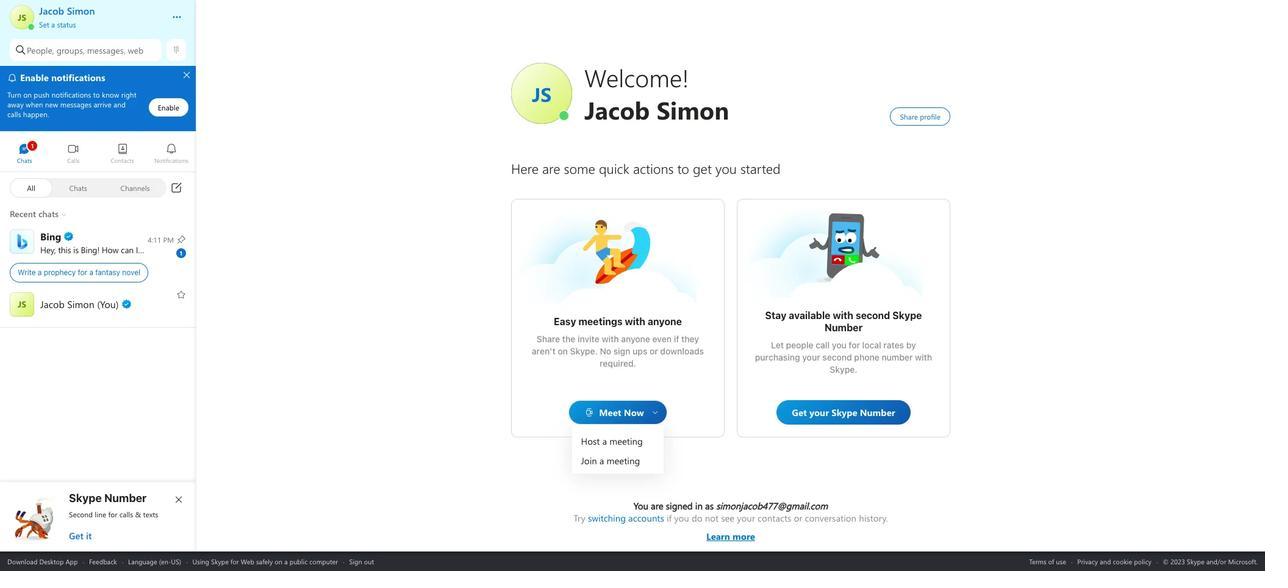 Task type: locate. For each thing, give the bounding box(es) containing it.
0 vertical spatial on
[[558, 346, 568, 356]]

2 horizontal spatial you
[[832, 340, 847, 350]]

accounts
[[629, 512, 664, 524]]

chats
[[69, 183, 87, 193]]

out
[[364, 557, 374, 566]]

set a status button
[[39, 17, 160, 29]]

learn
[[707, 530, 730, 543]]

0 horizontal spatial on
[[275, 557, 283, 566]]

switching
[[588, 512, 626, 524]]

is
[[73, 244, 79, 255]]

more
[[733, 530, 756, 543]]

invite
[[578, 334, 600, 344]]

anyone up ups
[[621, 334, 651, 344]]

share the invite with anyone even if they aren't on skype. no sign ups or downloads required.
[[532, 334, 707, 369]]

2 vertical spatial you
[[675, 512, 690, 524]]

with up ups
[[625, 316, 646, 327]]

your down call
[[803, 352, 821, 363]]

on right safely
[[275, 557, 283, 566]]

1 vertical spatial or
[[794, 512, 803, 524]]

for left the local in the bottom right of the page
[[849, 340, 861, 350]]

status
[[57, 20, 76, 29]]

1 horizontal spatial if
[[674, 334, 679, 344]]

you are signed in as
[[634, 500, 717, 512]]

available
[[789, 310, 831, 321]]

cookie
[[1113, 557, 1133, 566]]

skype
[[893, 310, 922, 321], [69, 492, 102, 505], [211, 557, 229, 566]]

meetings
[[579, 316, 623, 327]]

skype up second
[[69, 492, 102, 505]]

0 vertical spatial you
[[158, 244, 172, 255]]

anyone up even
[[648, 316, 682, 327]]

using skype for web safely on a public computer
[[193, 557, 338, 566]]

or right ups
[[650, 346, 658, 356]]

you left do
[[675, 512, 690, 524]]

texts
[[143, 510, 158, 519]]

feedback link
[[89, 557, 117, 566]]

sign out
[[349, 557, 374, 566]]

terms of use
[[1030, 557, 1067, 566]]

channels
[[121, 183, 150, 193]]

tab list
[[0, 138, 196, 171]]

0 vertical spatial anyone
[[648, 316, 682, 327]]

0 horizontal spatial skype
[[69, 492, 102, 505]]

or inside share the invite with anyone even if they aren't on skype. no sign ups or downloads required.
[[650, 346, 658, 356]]

0 vertical spatial or
[[650, 346, 658, 356]]

skype up 'by'
[[893, 310, 922, 321]]

prophecy
[[44, 268, 76, 277]]

skype right using
[[211, 557, 229, 566]]

your
[[803, 352, 821, 363], [737, 512, 756, 524]]

0 horizontal spatial if
[[667, 512, 672, 524]]

anyone inside share the invite with anyone even if they aren't on skype. no sign ups or downloads required.
[[621, 334, 651, 344]]

1 vertical spatial you
[[832, 340, 847, 350]]

&
[[135, 510, 141, 519]]

anyone
[[648, 316, 682, 327], [621, 334, 651, 344]]

a right the set
[[51, 20, 55, 29]]

0 horizontal spatial or
[[650, 346, 658, 356]]

a left the fantasy
[[89, 268, 93, 277]]

share
[[537, 334, 560, 344]]

for inside skype number "element"
[[108, 510, 117, 519]]

your right see
[[737, 512, 756, 524]]

people, groups, messages, web button
[[10, 39, 162, 61]]

feedback
[[89, 557, 117, 566]]

menu
[[573, 428, 665, 474]]

whosthis
[[807, 212, 845, 225]]

with
[[833, 310, 854, 321], [625, 316, 646, 327], [602, 334, 619, 344], [915, 352, 933, 363]]

you
[[158, 244, 172, 255], [832, 340, 847, 350], [675, 512, 690, 524]]

number
[[882, 352, 913, 363]]

0 horizontal spatial second
[[823, 352, 852, 363]]

write
[[18, 268, 36, 277]]

if up downloads
[[674, 334, 679, 344]]

1 horizontal spatial second
[[856, 310, 891, 321]]

the
[[563, 334, 576, 344]]

a right write
[[38, 268, 42, 277]]

on down the at the left bottom of the page
[[558, 346, 568, 356]]

2 horizontal spatial skype
[[893, 310, 922, 321]]

second up the local in the bottom right of the page
[[856, 310, 891, 321]]

of
[[1049, 557, 1055, 566]]

1 horizontal spatial or
[[794, 512, 803, 524]]

number up the calls
[[104, 492, 147, 505]]

0 vertical spatial skype.
[[570, 346, 598, 356]]

learn more link
[[574, 524, 888, 543]]

skype. down phone in the right of the page
[[830, 364, 858, 375]]

as
[[706, 500, 714, 512]]

skype inside the stay available with second skype number
[[893, 310, 922, 321]]

1 horizontal spatial your
[[803, 352, 821, 363]]

1 vertical spatial your
[[737, 512, 756, 524]]

1 vertical spatial if
[[667, 512, 672, 524]]

1 vertical spatial skype
[[69, 492, 102, 505]]

on inside share the invite with anyone even if they aren't on skype. no sign ups or downloads required.
[[558, 346, 568, 356]]

with down 'by'
[[915, 352, 933, 363]]

policy
[[1135, 557, 1152, 566]]

1 vertical spatial anyone
[[621, 334, 651, 344]]

0 horizontal spatial skype.
[[570, 346, 598, 356]]

if
[[674, 334, 679, 344], [667, 512, 672, 524]]

with right available
[[833, 310, 854, 321]]

or
[[650, 346, 658, 356], [794, 512, 803, 524]]

can
[[121, 244, 134, 255]]

1 vertical spatial number
[[104, 492, 147, 505]]

skype. inside share the invite with anyone even if they aren't on skype. no sign ups or downloads required.
[[570, 346, 598, 356]]

not
[[705, 512, 719, 524]]

skype number
[[69, 492, 147, 505]]

1 horizontal spatial skype.
[[830, 364, 858, 375]]

see
[[721, 512, 735, 524]]

1 horizontal spatial you
[[675, 512, 690, 524]]

download desktop app
[[7, 557, 78, 566]]

with inside share the invite with anyone even if they aren't on skype. no sign ups or downloads required.
[[602, 334, 619, 344]]

if right are
[[667, 512, 672, 524]]

number up call
[[825, 322, 863, 333]]

with inside let people call you for local rates by purchasing your second phone number with skype.
[[915, 352, 933, 363]]

2 vertical spatial skype
[[211, 557, 229, 566]]

for
[[78, 268, 87, 277], [849, 340, 861, 350], [108, 510, 117, 519], [231, 557, 239, 566]]

how
[[102, 244, 119, 255]]

with up no
[[602, 334, 619, 344]]

0 vertical spatial second
[[856, 310, 891, 321]]

for right line
[[108, 510, 117, 519]]

call
[[816, 340, 830, 350]]

download desktop app link
[[7, 557, 78, 566]]

0 vertical spatial skype
[[893, 310, 922, 321]]

all
[[27, 183, 35, 193]]

a
[[51, 20, 55, 29], [38, 268, 42, 277], [89, 268, 93, 277], [284, 557, 288, 566]]

terms of use link
[[1030, 557, 1067, 566]]

you right help
[[158, 244, 172, 255]]

(en-
[[159, 557, 171, 566]]

0 horizontal spatial number
[[104, 492, 147, 505]]

bing
[[81, 244, 97, 255]]

aren't
[[532, 346, 556, 356]]

1 horizontal spatial number
[[825, 322, 863, 333]]

second
[[856, 310, 891, 321], [823, 352, 852, 363]]

set
[[39, 20, 49, 29]]

if inside share the invite with anyone even if they aren't on skype. no sign ups or downloads required.
[[674, 334, 679, 344]]

0 vertical spatial your
[[803, 352, 821, 363]]

you inside let people call you for local rates by purchasing your second phone number with skype.
[[832, 340, 847, 350]]

second inside the stay available with second skype number
[[856, 310, 891, 321]]

calls
[[119, 510, 133, 519]]

1 vertical spatial skype.
[[830, 364, 858, 375]]

0 vertical spatial if
[[674, 334, 679, 344]]

skype. down invite
[[570, 346, 598, 356]]

safely
[[256, 557, 273, 566]]

no
[[600, 346, 612, 356]]

local
[[863, 340, 882, 350]]

number inside "element"
[[104, 492, 147, 505]]

let
[[771, 340, 784, 350]]

0 vertical spatial number
[[825, 322, 863, 333]]

with inside the stay available with second skype number
[[833, 310, 854, 321]]

0 horizontal spatial your
[[737, 512, 756, 524]]

contacts
[[758, 512, 792, 524]]

0 horizontal spatial you
[[158, 244, 172, 255]]

second
[[69, 510, 93, 519]]

skype. inside let people call you for local rates by purchasing your second phone number with skype.
[[830, 364, 858, 375]]

switching accounts link
[[588, 512, 664, 524]]

purchasing
[[755, 352, 800, 363]]

do
[[692, 512, 703, 524]]

or right contacts
[[794, 512, 803, 524]]

phone
[[855, 352, 880, 363]]

use
[[1057, 557, 1067, 566]]

language (en-us) link
[[128, 557, 181, 566]]

1 vertical spatial second
[[823, 352, 852, 363]]

you right call
[[832, 340, 847, 350]]

1 horizontal spatial on
[[558, 346, 568, 356]]

1 vertical spatial on
[[275, 557, 283, 566]]

second down call
[[823, 352, 852, 363]]

on
[[558, 346, 568, 356], [275, 557, 283, 566]]



Task type: vqa. For each thing, say whether or not it's contained in the screenshot.
SKYPE NUMBER
yes



Task type: describe. For each thing, give the bounding box(es) containing it.
a left public
[[284, 557, 288, 566]]

number inside the stay available with second skype number
[[825, 322, 863, 333]]

even
[[653, 334, 672, 344]]

privacy and cookie policy
[[1078, 557, 1152, 566]]

today?
[[174, 244, 198, 255]]

for right prophecy
[[78, 268, 87, 277]]

fantasy
[[95, 268, 120, 277]]

let people call you for local rates by purchasing your second phone number with skype.
[[755, 340, 935, 375]]

us)
[[171, 557, 181, 566]]

signed
[[666, 500, 693, 512]]

messages,
[[87, 44, 126, 56]]

it
[[86, 530, 92, 542]]

people, groups, messages, web
[[27, 44, 143, 56]]

they
[[682, 334, 699, 344]]

web
[[241, 557, 254, 566]]

write a prophecy for a fantasy novel
[[18, 268, 140, 277]]

and
[[1100, 557, 1112, 566]]

this
[[58, 244, 71, 255]]

using
[[193, 557, 209, 566]]

set a status
[[39, 20, 76, 29]]

rates
[[884, 340, 905, 350]]

or inside try switching accounts if you do not see your contacts or conversation history. learn more
[[794, 512, 803, 524]]

using skype for web safely on a public computer link
[[193, 557, 338, 566]]

a inside the set a status button
[[51, 20, 55, 29]]

history.
[[859, 512, 888, 524]]

people
[[786, 340, 814, 350]]

try switching accounts if you do not see your contacts or conversation history. learn more
[[574, 512, 888, 543]]

skype inside skype number "element"
[[69, 492, 102, 505]]

try
[[574, 512, 586, 524]]

your inside let people call you for local rates by purchasing your second phone number with skype.
[[803, 352, 821, 363]]

privacy and cookie policy link
[[1078, 557, 1152, 566]]

app
[[66, 557, 78, 566]]

second inside let people call you for local rates by purchasing your second phone number with skype.
[[823, 352, 852, 363]]

you
[[634, 500, 649, 512]]

download
[[7, 557, 37, 566]]

i
[[136, 244, 138, 255]]

for left web
[[231, 557, 239, 566]]

are
[[651, 500, 664, 512]]

sign
[[614, 346, 631, 356]]

second line for calls & texts
[[69, 510, 158, 519]]

groups,
[[57, 44, 85, 56]]

help
[[140, 244, 156, 255]]

stay available with second skype number
[[766, 310, 925, 333]]

in
[[696, 500, 703, 512]]

ups
[[633, 346, 648, 356]]

people,
[[27, 44, 54, 56]]

sign out link
[[349, 557, 374, 566]]

terms
[[1030, 557, 1047, 566]]

line
[[95, 510, 106, 519]]

conversation
[[805, 512, 857, 524]]

you inside try switching accounts if you do not see your contacts or conversation history. learn more
[[675, 512, 690, 524]]

novel
[[122, 268, 140, 277]]

1 horizontal spatial skype
[[211, 557, 229, 566]]

desktop
[[39, 557, 64, 566]]

stay
[[766, 310, 787, 321]]

!
[[97, 244, 100, 255]]

hey,
[[40, 244, 56, 255]]

language
[[128, 557, 157, 566]]

if inside try switching accounts if you do not see your contacts or conversation history. learn more
[[667, 512, 672, 524]]

web
[[128, 44, 143, 56]]

downloads
[[661, 346, 704, 356]]

for inside let people call you for local rates by purchasing your second phone number with skype.
[[849, 340, 861, 350]]

get
[[69, 530, 84, 542]]

hey, this is bing ! how can i help you today?
[[40, 244, 201, 255]]

by
[[907, 340, 917, 350]]

required.
[[600, 358, 636, 369]]

easy meetings with anyone
[[554, 316, 682, 327]]

your inside try switching accounts if you do not see your contacts or conversation history. learn more
[[737, 512, 756, 524]]

privacy
[[1078, 557, 1099, 566]]

skype number element
[[10, 492, 186, 542]]

get it
[[69, 530, 92, 542]]



